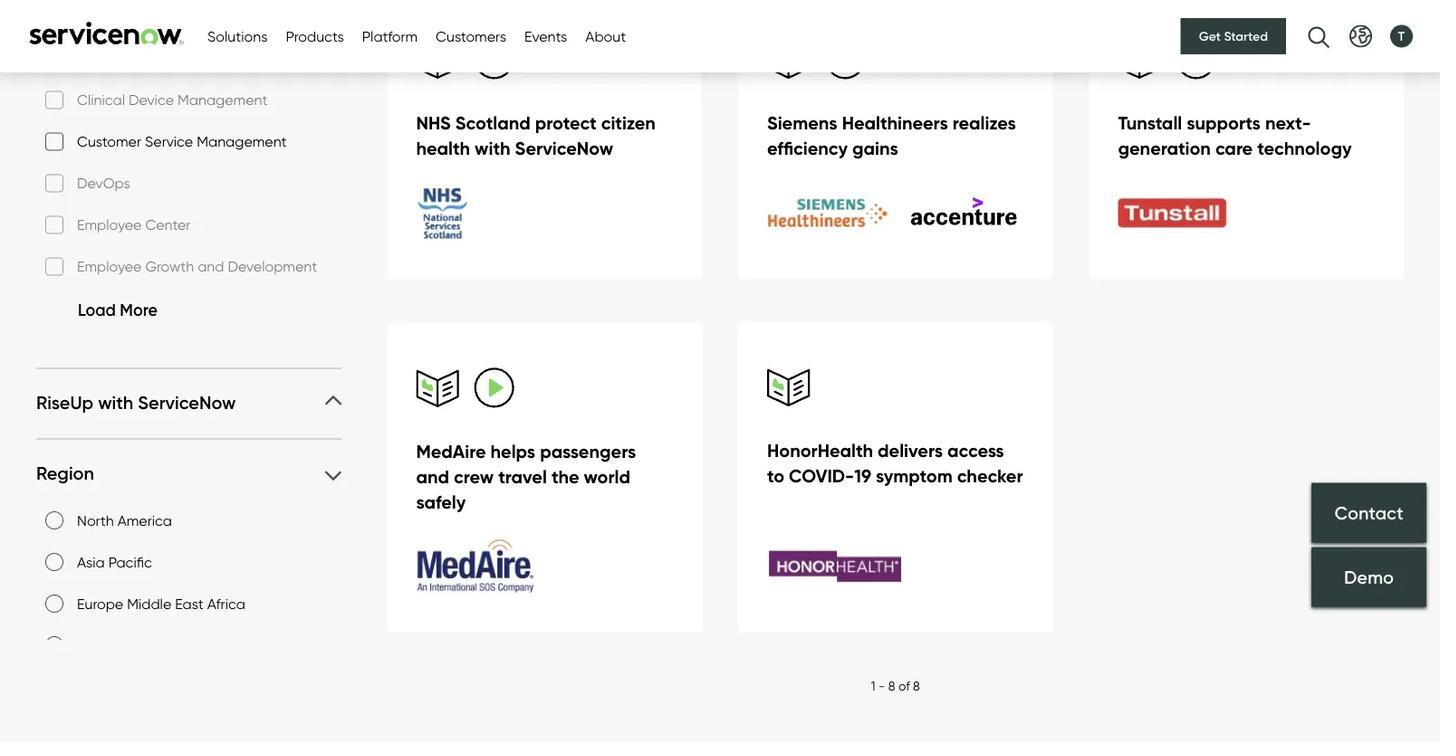 Task type: describe. For each thing, give the bounding box(es) containing it.
safely
[[416, 492, 466, 515]]

management for application portfolio management
[[214, 9, 304, 26]]

clinical device management option
[[45, 92, 63, 110]]

development
[[228, 259, 317, 276]]

gains
[[852, 138, 898, 161]]

siemens
[[767, 113, 838, 135]]

supports
[[1187, 113, 1261, 135]]

automation engine
[[77, 50, 203, 68]]

center
[[145, 217, 191, 235]]

employee center
[[77, 217, 191, 235]]

products button
[[286, 25, 344, 47]]

devops option
[[45, 175, 63, 193]]

employee for employee center
[[77, 217, 142, 235]]

passengers
[[540, 441, 636, 464]]

servicenow inside nhs scotland protect citizen health with servicenow
[[515, 138, 613, 161]]

crew
[[454, 467, 494, 489]]

clinical device management
[[77, 92, 268, 110]]

platform button
[[362, 25, 418, 47]]

region button
[[36, 463, 342, 486]]

servicenow image
[[27, 21, 186, 45]]

with inside nhs scotland protect citizen health with servicenow
[[475, 138, 510, 161]]

north
[[77, 513, 114, 530]]

africa
[[207, 596, 245, 614]]

growth
[[145, 259, 194, 276]]

north america option
[[45, 513, 63, 531]]

with inside dropdown button
[[98, 393, 133, 415]]

2 8 from the left
[[913, 679, 920, 694]]

customers
[[436, 27, 506, 45]]

region
[[36, 463, 94, 486]]

europe middle east africa
[[77, 596, 245, 614]]

about
[[585, 27, 626, 45]]

1 siemens healthineers image from the left
[[767, 188, 888, 239]]

nhs scotland – servicenow – customer story image
[[416, 185, 552, 242]]

19
[[854, 466, 871, 488]]

employee growth and development
[[77, 259, 317, 276]]

about button
[[585, 25, 626, 47]]

platform
[[362, 27, 418, 45]]

checker
[[957, 466, 1023, 488]]

2 siemens healthineers image from the left
[[896, 188, 1017, 239]]

europe middle east africa option
[[45, 596, 63, 614]]

devops
[[77, 175, 130, 193]]

travel
[[498, 467, 547, 489]]

customer
[[77, 134, 141, 151]]

asia pacific option
[[45, 554, 63, 572]]

riseup with servicenow button
[[36, 392, 342, 416]]

honorhealth - covid-19 customer stories - servicenow image
[[767, 539, 903, 596]]

tunstall
[[1118, 113, 1182, 135]]

middle
[[127, 596, 171, 614]]

customer service management
[[77, 134, 287, 151]]

medaire – servicenow – customer story image
[[416, 539, 552, 596]]

generation
[[1118, 138, 1211, 161]]

products
[[286, 27, 344, 45]]

more
[[120, 301, 158, 321]]

symptom
[[876, 466, 953, 488]]

device
[[129, 92, 174, 110]]

started
[[1224, 28, 1268, 44]]

tunstall – servicenow image
[[1118, 185, 1254, 242]]

riseup
[[36, 393, 93, 415]]

application
[[77, 9, 153, 26]]

covid-
[[789, 466, 854, 488]]

east
[[175, 596, 203, 614]]

events
[[524, 27, 567, 45]]



Task type: vqa. For each thing, say whether or not it's contained in the screenshot.
the right model
no



Task type: locate. For each thing, give the bounding box(es) containing it.
8 right '-'
[[888, 679, 895, 694]]

technology
[[1257, 138, 1352, 161]]

siemens healthineers image
[[767, 188, 888, 239], [896, 188, 1017, 239]]

employee center option
[[45, 217, 63, 235]]

service
[[145, 134, 193, 151]]

0 horizontal spatial with
[[98, 393, 133, 415]]

delivers
[[878, 440, 943, 463]]

employee
[[77, 217, 142, 235], [77, 259, 142, 276]]

1 horizontal spatial with
[[475, 138, 510, 161]]

1 horizontal spatial and
[[416, 467, 449, 489]]

employee for employee growth and development
[[77, 259, 142, 276]]

load more button
[[45, 297, 158, 325]]

load
[[78, 301, 116, 321]]

0 vertical spatial servicenow
[[515, 138, 613, 161]]

0 vertical spatial management
[[214, 9, 304, 26]]

1 vertical spatial employee
[[77, 259, 142, 276]]

1 - 8 of 8
[[871, 679, 920, 694]]

get started link
[[1181, 18, 1286, 54]]

america
[[117, 513, 172, 530]]

0 vertical spatial and
[[198, 259, 224, 276]]

customers button
[[436, 25, 506, 47]]

2 employee from the top
[[77, 259, 142, 276]]

1 horizontal spatial 8
[[913, 679, 920, 694]]

automation
[[77, 50, 155, 68]]

1 vertical spatial management
[[178, 92, 268, 110]]

get
[[1199, 28, 1221, 44]]

with right riseup
[[98, 393, 133, 415]]

management for clinical device management
[[178, 92, 268, 110]]

8 right of
[[913, 679, 920, 694]]

2 vertical spatial management
[[197, 134, 287, 151]]

customer service management option
[[45, 134, 63, 152]]

0 vertical spatial with
[[475, 138, 510, 161]]

with
[[475, 138, 510, 161], [98, 393, 133, 415]]

solutions
[[207, 27, 268, 45]]

load more
[[78, 301, 158, 321]]

8
[[888, 679, 895, 694], [913, 679, 920, 694]]

management up customer service management
[[178, 92, 268, 110]]

employee down devops
[[77, 217, 142, 235]]

engine
[[158, 50, 203, 68]]

tunstall supports next- generation care technology
[[1118, 113, 1352, 161]]

and up safely
[[416, 467, 449, 489]]

next-
[[1265, 113, 1311, 135]]

citizen
[[601, 113, 656, 135]]

get started
[[1199, 28, 1268, 44]]

0 horizontal spatial 8
[[888, 679, 895, 694]]

1 vertical spatial with
[[98, 393, 133, 415]]

pacific
[[108, 554, 152, 572]]

access
[[947, 440, 1004, 463]]

asia pacific
[[77, 554, 152, 572]]

riseup with servicenow
[[36, 393, 236, 415]]

clinical
[[77, 92, 125, 110]]

1 8 from the left
[[888, 679, 895, 694]]

servicenow down protect
[[515, 138, 613, 161]]

servicenow inside dropdown button
[[138, 393, 236, 415]]

-
[[879, 679, 885, 694]]

honorhealth
[[767, 440, 873, 463]]

siemens healthineers realizes efficiency gains
[[767, 113, 1016, 161]]

0 horizontal spatial servicenow
[[138, 393, 236, 415]]

europe
[[77, 596, 123, 614]]

application portfolio management
[[77, 9, 304, 26]]

management
[[214, 9, 304, 26], [178, 92, 268, 110], [197, 134, 287, 151]]

management up 'solutions'
[[214, 9, 304, 26]]

of
[[898, 679, 910, 694]]

healthineers
[[842, 113, 948, 135]]

and right the growth
[[198, 259, 224, 276]]

honorhealth delivers access to covid-19 symptom checker
[[767, 440, 1023, 488]]

management for customer service management
[[197, 134, 287, 151]]

to
[[767, 466, 785, 488]]

0 vertical spatial employee
[[77, 217, 142, 235]]

servicenow up the region popup button
[[138, 393, 236, 415]]

north america
[[77, 513, 172, 530]]

realizes
[[953, 113, 1016, 135]]

nhs scotland protect citizen health with servicenow
[[416, 113, 656, 161]]

world
[[584, 467, 630, 489]]

automation engine option
[[45, 50, 63, 68]]

employee up load more button
[[77, 259, 142, 276]]

and inside 'medaire helps passengers and crew travel the world safely'
[[416, 467, 449, 489]]

1 employee from the top
[[77, 217, 142, 235]]

care
[[1215, 138, 1253, 161]]

employee growth and development option
[[45, 259, 63, 277]]

0 horizontal spatial siemens healthineers image
[[767, 188, 888, 239]]

0 horizontal spatial and
[[198, 259, 224, 276]]

portfolio
[[157, 9, 211, 26]]

with down scotland
[[475, 138, 510, 161]]

1 horizontal spatial servicenow
[[515, 138, 613, 161]]

servicenow
[[515, 138, 613, 161], [138, 393, 236, 415]]

solutions button
[[207, 25, 268, 47]]

1
[[871, 679, 875, 694]]

asia
[[77, 554, 105, 572]]

1 vertical spatial servicenow
[[138, 393, 236, 415]]

1 horizontal spatial siemens healthineers image
[[896, 188, 1017, 239]]

events button
[[524, 25, 567, 47]]

1 vertical spatial and
[[416, 467, 449, 489]]

and
[[198, 259, 224, 276], [416, 467, 449, 489]]

the
[[552, 467, 579, 489]]

application portfolio management option
[[45, 9, 63, 27]]

nhs
[[416, 113, 451, 135]]

efficiency
[[767, 138, 848, 161]]

medaire
[[416, 441, 486, 464]]

protect
[[535, 113, 597, 135]]

management right service
[[197, 134, 287, 151]]

helps
[[490, 441, 535, 464]]

health
[[416, 138, 470, 161]]

medaire helps passengers and crew travel the world safely
[[416, 441, 636, 515]]

scotland
[[455, 113, 531, 135]]



